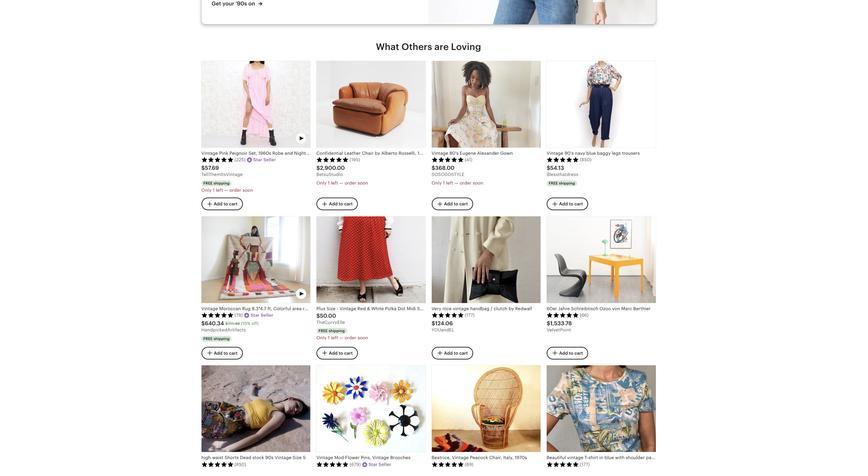 Task type: vqa. For each thing, say whether or not it's contained in the screenshot.
nice
yes



Task type: describe. For each thing, give the bounding box(es) containing it.
what others are loving
[[376, 41, 482, 52]]

star for (78)
[[251, 313, 260, 318]]

cart for (66)
[[575, 350, 583, 356]]

5 out of 5 stars image for vintage 90's navy blue baggy legs trousers
[[547, 157, 579, 162]]

,
[[312, 306, 313, 311]]

beautiful vintage t-shirt in blue with shoulder pads from the 80s and 90s image
[[547, 366, 656, 452]]

(679)
[[350, 462, 361, 467]]

thecurvyelle
[[317, 320, 345, 325]]

2 vertical spatial seller
[[379, 462, 392, 467]]

flower
[[345, 455, 360, 460]]

&
[[367, 306, 370, 311]]

vintage left the s
[[275, 455, 292, 460]]

cart for (177)
[[460, 350, 468, 356]]

add for (41)
[[444, 201, 453, 206]]

add to cart button for (41)
[[432, 198, 473, 210]]

1 vertical spatial by
[[509, 306, 514, 311]]

1 vertical spatial blue
[[605, 455, 615, 460]]

50.00
[[320, 313, 336, 319]]

polka
[[385, 306, 397, 311]]

others
[[402, 41, 433, 52]]

$ 1,533.78 velvetpoint
[[547, 320, 572, 333]]

/
[[491, 306, 493, 311]]

add for 50.00
[[329, 350, 338, 356]]

s
[[303, 455, 306, 460]]

high
[[202, 455, 211, 460]]

12/14)
[[444, 306, 457, 311]]

midi
[[407, 306, 416, 311]]

only inside the $ 2,900.00 betsustudio only 1 left — order soon
[[317, 180, 327, 185]]

soon down red
[[358, 335, 368, 340]]

1 down thecurvyelle
[[328, 335, 330, 340]]

only down tellthemitsvintage
[[202, 188, 212, 193]]

to for (177)
[[454, 350, 459, 356]]

free down "57.69" on the left
[[204, 181, 213, 185]]

seller for handpickedartifacts
[[261, 313, 273, 318]]

mod
[[335, 455, 344, 460]]

sososostyle
[[432, 172, 465, 177]]

add for (225)
[[214, 201, 223, 206]]

white
[[372, 306, 384, 311]]

$ 124.06 youandel
[[432, 320, 455, 333]]

free shipping for 640.34
[[204, 336, 230, 341]]

add for (78)
[[214, 350, 223, 356]]

5 out of 5 stars image for vintage 80's eugene alexander gown
[[432, 157, 464, 162]]

colorful
[[274, 306, 291, 311]]

(89)
[[465, 462, 474, 467]]

gown
[[501, 151, 513, 156]]

cart for 50.00
[[344, 350, 353, 356]]

— inside the $ 2,900.00 betsustudio only 1 left — order soon
[[340, 180, 344, 185]]

with
[[616, 455, 625, 460]]

vintage pink peignoir set, 1960s robe and nightgown set, romantic  nylon two-piece lingerie set, size small image
[[202, 61, 311, 147]]

vintage inside plus size - vintage red & white polka dot midi skirt (size l 12/14) $ 50.00 thecurvyelle
[[340, 306, 357, 311]]

to for (66)
[[569, 350, 574, 356]]

pins,
[[361, 455, 371, 460]]

1 vertical spatial free shipping only 1 left — order soon
[[317, 329, 368, 340]]

ozoo
[[600, 306, 612, 311]]

2,900.00
[[320, 165, 345, 171]]

1,533.78
[[551, 320, 572, 327]]

brooches
[[391, 455, 411, 460]]

confidential leather chair by alberto rosselli, 1970s image
[[317, 61, 426, 147]]

dead
[[240, 455, 251, 460]]

on
[[249, 0, 255, 7]]

add for (66)
[[560, 350, 568, 356]]

1 inside the $ 2,900.00 betsustudio only 1 left — order soon
[[328, 180, 330, 185]]

add to cart for 50.00
[[329, 350, 353, 356]]

wool
[[341, 306, 351, 311]]

90's
[[565, 151, 574, 156]]

vintage up 640.34
[[202, 306, 218, 311]]

peacock
[[470, 455, 489, 460]]

very nice vintage handbag / clutch by redwall image
[[432, 216, 541, 303]]

handbag
[[471, 306, 490, 311]]

add to cart button for (66)
[[547, 347, 589, 359]]

eugene
[[460, 151, 476, 156]]

5 out of 5 stars image for very nice vintage handbag / clutch by redwall
[[432, 312, 464, 318]]

(225)
[[235, 157, 246, 162]]

to for 50.00
[[339, 350, 343, 356]]

add to cart button for (177)
[[432, 347, 473, 359]]

shipping down thecurvyelle
[[329, 329, 345, 333]]

alexander
[[478, 151, 500, 156]]

shoulder
[[626, 455, 645, 460]]

seller for tellthemitsvintage
[[264, 157, 276, 162]]

vintage right "pins,"
[[373, 455, 389, 460]]

left down thecurvyelle
[[331, 335, 338, 340]]

(78)
[[235, 313, 243, 318]]

$ inside plus size - vintage red & white polka dot midi skirt (size l 12/14) $ 50.00 thecurvyelle
[[317, 313, 320, 319]]

add for (177)
[[444, 350, 453, 356]]

vintage moroccan rug 8.3*4.7 ft, colorful area rug , handwoven wool rug image
[[202, 216, 311, 303]]

5 out of 5 stars image for beatrice, vintage peacock chair, italy, 1970s
[[432, 462, 464, 467]]

54.13
[[551, 165, 565, 171]]

beautiful
[[547, 455, 567, 460]]

$ for 54.13
[[547, 165, 551, 171]]

shipping down blessthatdress
[[559, 181, 576, 185]]

1 down tellthemitsvintage
[[213, 188, 215, 193]]

trousers
[[623, 151, 640, 156]]

your
[[223, 0, 235, 7]]

beautiful vintage t-shirt in blue with shoulder pads from the 80s and 90s
[[547, 455, 705, 460]]

navy
[[576, 151, 586, 156]]

red
[[358, 306, 366, 311]]

add to cart for (195)
[[329, 201, 353, 206]]

add to cart for (850)
[[560, 201, 583, 206]]

free down 640.34
[[204, 336, 213, 341]]

'90s
[[236, 0, 247, 7]]

area
[[293, 306, 302, 311]]

1 inside $ 368.00 sososostyle only 1 left — order soon
[[443, 180, 445, 185]]

5 out of 5 stars image up "57.69" on the left
[[202, 157, 234, 162]]

confidential
[[317, 151, 343, 156]]

soon inside the $ 2,900.00 betsustudio only 1 left — order soon
[[358, 180, 368, 185]]

(41)
[[465, 157, 473, 162]]

(177) for t-
[[580, 462, 590, 467]]

add to cart button for (195)
[[317, 198, 358, 210]]

tellthemitsvintage
[[202, 172, 243, 177]]

beatrice, vintage peacock chair, italy, 1970s
[[432, 455, 528, 460]]

vintage 80's eugene alexander gown
[[432, 151, 513, 156]]

alberto
[[382, 151, 398, 156]]

cart for (850)
[[575, 201, 583, 206]]

baggy
[[598, 151, 611, 156]]

high waist shorts dead stock 90s vintage  size s
[[202, 455, 306, 460]]

— down tellthemitsvintage
[[224, 188, 228, 193]]

order down thecurvyelle
[[345, 335, 357, 340]]

0 horizontal spatial size
[[293, 455, 302, 460]]

velvetpoint
[[547, 328, 572, 333]]

redwall
[[516, 306, 533, 311]]

368.00
[[436, 165, 455, 171]]

vintage 90's navy blue baggy legs trousers image
[[547, 61, 656, 147]]

vintage 90's navy blue baggy legs trousers
[[547, 151, 640, 156]]

soon down tellthemitsvintage
[[243, 188, 253, 193]]

plus size - vintage red & white polka dot midi skirt (size l 12/14) $ 50.00 thecurvyelle
[[317, 306, 457, 325]]

nice
[[443, 306, 452, 311]]

add to cart for (78)
[[214, 350, 238, 356]]

(66)
[[580, 313, 589, 318]]

$ for 640.34
[[202, 320, 205, 327]]

left down tellthemitsvintage
[[216, 188, 223, 193]]

berthier
[[634, 306, 651, 311]]

vintage moroccan rug 8.3*4.7 ft, colorful area rug , handwoven wool rug
[[202, 306, 360, 311]]

to for (225)
[[224, 201, 228, 206]]

5 out of 5 stars image for 60er jahre schreibtisch ozoo von marc berthier
[[547, 312, 579, 318]]

youandel
[[432, 328, 455, 333]]

clutch
[[494, 306, 508, 311]]

soon inside $ 368.00 sososostyle only 1 left — order soon
[[473, 180, 484, 185]]



Task type: locate. For each thing, give the bounding box(es) containing it.
0 vertical spatial free shipping only 1 left — order soon
[[202, 181, 253, 193]]

0 horizontal spatial free shipping only 1 left — order soon
[[202, 181, 253, 193]]

vintage left 90's at the right top of page
[[547, 151, 564, 156]]

57.69
[[205, 165, 219, 171]]

add to cart button down thecurvyelle
[[317, 347, 358, 359]]

$ inside $ 124.06 youandel
[[432, 320, 436, 327]]

add down betsustudio
[[329, 201, 338, 206]]

1970s right rosselli,
[[418, 151, 430, 156]]

5 out of 5 stars image
[[202, 157, 234, 162], [317, 157, 349, 162], [432, 157, 464, 162], [547, 157, 579, 162], [202, 312, 234, 318], [432, 312, 464, 318], [547, 312, 579, 318], [202, 462, 234, 467], [317, 462, 349, 467], [432, 462, 464, 467], [547, 462, 579, 467]]

add to cart button down handpickedartifacts
[[202, 347, 243, 359]]

add to cart button for (225)
[[202, 198, 243, 210]]

cart for (195)
[[344, 201, 353, 206]]

and
[[687, 455, 696, 460]]

add down thecurvyelle
[[329, 350, 338, 356]]

beatrice, vintage peacock chair, italy, 1970s image
[[432, 366, 541, 452]]

0 vertical spatial star seller
[[254, 157, 276, 162]]

confidential leather chair by alberto rosselli, 1970s
[[317, 151, 430, 156]]

to
[[224, 201, 228, 206], [339, 201, 343, 206], [454, 201, 459, 206], [569, 201, 574, 206], [224, 350, 228, 356], [339, 350, 343, 356], [454, 350, 459, 356], [569, 350, 574, 356]]

order down the sososostyle at the top
[[460, 180, 472, 185]]

free shipping down handpickedartifacts
[[204, 336, 230, 341]]

rug right the wool
[[352, 306, 360, 311]]

(850)
[[580, 157, 592, 162], [235, 462, 246, 467]]

add to cart button for 50.00
[[317, 347, 358, 359]]

shorts
[[225, 455, 239, 460]]

order down tellthemitsvintage
[[230, 188, 241, 193]]

0 horizontal spatial free shipping
[[204, 336, 230, 341]]

size left the -
[[327, 306, 336, 311]]

add to cart down thecurvyelle
[[329, 350, 353, 356]]

size
[[327, 306, 336, 311], [293, 455, 302, 460]]

only
[[317, 180, 327, 185], [432, 180, 442, 185], [202, 188, 212, 193], [317, 335, 327, 340]]

betsustudio
[[317, 172, 343, 177]]

beatrice,
[[432, 455, 451, 460]]

8.3*4.7
[[252, 306, 267, 311]]

—
[[340, 180, 344, 185], [455, 180, 459, 185], [224, 188, 228, 193], [340, 335, 344, 340]]

very
[[432, 306, 442, 311]]

loving
[[451, 41, 482, 52]]

are
[[435, 41, 449, 52]]

blue right navy
[[587, 151, 596, 156]]

get your '90s on
[[212, 0, 257, 7]]

1 vertical spatial star seller
[[251, 313, 273, 318]]

1
[[328, 180, 330, 185], [443, 180, 445, 185], [213, 188, 215, 193], [328, 335, 330, 340]]

$ 2,900.00 betsustudio only 1 left — order soon
[[317, 165, 368, 185]]

90s right stock
[[266, 455, 274, 460]]

$ for 124.06
[[432, 320, 436, 327]]

add to cart button down tellthemitsvintage
[[202, 198, 243, 210]]

5 out of 5 stars image down mod
[[317, 462, 349, 467]]

add to cart button
[[202, 198, 243, 210], [317, 198, 358, 210], [432, 198, 473, 210], [547, 198, 589, 210], [202, 347, 243, 359], [317, 347, 358, 359], [432, 347, 473, 359], [547, 347, 589, 359]]

$ 640.34 $ 711.48 (10% off) handpickedartifacts
[[202, 320, 259, 333]]

0 vertical spatial star
[[254, 157, 263, 162]]

1 rug from the left
[[303, 306, 310, 311]]

$ inside $ 54.13 blessthatdress
[[547, 165, 551, 171]]

add to cart for (66)
[[560, 350, 583, 356]]

vintage
[[432, 151, 449, 156], [547, 151, 564, 156], [202, 306, 218, 311], [340, 306, 357, 311], [275, 455, 292, 460], [317, 455, 333, 460], [373, 455, 389, 460], [453, 455, 469, 460]]

to down youandel
[[454, 350, 459, 356]]

star for (679)
[[369, 462, 378, 467]]

to down handpickedartifacts
[[224, 350, 228, 356]]

711.48
[[228, 321, 240, 326]]

to down $ 368.00 sososostyle only 1 left — order soon
[[454, 201, 459, 206]]

off)
[[252, 321, 259, 326]]

1 down the sososostyle at the top
[[443, 180, 445, 185]]

$ 54.13 blessthatdress
[[547, 165, 579, 177]]

star down 8.3*4.7
[[251, 313, 260, 318]]

$ for 368.00
[[432, 165, 436, 171]]

5 out of 5 stars image for vintage moroccan rug 8.3*4.7 ft, colorful area rug , handwoven wool rug
[[202, 312, 234, 318]]

soon down (195)
[[358, 180, 368, 185]]

(177) down t- at the bottom right of page
[[580, 462, 590, 467]]

1 horizontal spatial (177)
[[580, 462, 590, 467]]

1 horizontal spatial free shipping
[[549, 181, 576, 185]]

0 horizontal spatial 1970s
[[418, 151, 430, 156]]

1 horizontal spatial by
[[509, 306, 514, 311]]

$ inside $ 368.00 sososostyle only 1 left — order soon
[[432, 165, 436, 171]]

— down the sososostyle at the top
[[455, 180, 459, 185]]

cart for (78)
[[229, 350, 238, 356]]

plus size - vintage red & white polka dot midi skirt (size l 12/14) image
[[317, 216, 426, 303]]

only down betsustudio
[[317, 180, 327, 185]]

1 vertical spatial seller
[[261, 313, 273, 318]]

2 vertical spatial star seller
[[369, 462, 392, 467]]

leather
[[345, 151, 361, 156]]

the
[[670, 455, 677, 460]]

add for (850)
[[560, 201, 568, 206]]

add to cart button down $ 368.00 sososostyle only 1 left — order soon
[[432, 198, 473, 210]]

by
[[375, 151, 380, 156], [509, 306, 514, 311]]

80's
[[450, 151, 459, 156]]

star seller right (225)
[[254, 157, 276, 162]]

vintage right the -
[[340, 306, 357, 311]]

1 vertical spatial 1970s
[[515, 455, 528, 460]]

add to cart down velvetpoint
[[560, 350, 583, 356]]

(195)
[[350, 157, 360, 162]]

60er
[[547, 306, 558, 311]]

vintage left mod
[[317, 455, 333, 460]]

5 out of 5 stars image down beatrice,
[[432, 462, 464, 467]]

1 horizontal spatial vintage
[[568, 455, 584, 460]]

star down "pins,"
[[369, 462, 378, 467]]

add to cart for (177)
[[444, 350, 468, 356]]

1 down betsustudio
[[328, 180, 330, 185]]

1 vertical spatial vintage
[[568, 455, 584, 460]]

to down thecurvyelle
[[339, 350, 343, 356]]

size inside plus size - vintage red & white polka dot midi skirt (size l 12/14) $ 50.00 thecurvyelle
[[327, 306, 336, 311]]

add to cart button for (850)
[[547, 198, 589, 210]]

add to cart down blessthatdress
[[560, 201, 583, 206]]

left down the sososostyle at the top
[[446, 180, 454, 185]]

shipping down tellthemitsvintage
[[214, 181, 230, 185]]

to down tellthemitsvintage
[[224, 201, 228, 206]]

plus
[[317, 306, 326, 311]]

add down velvetpoint
[[560, 350, 568, 356]]

5 out of 5 stars image for beautiful vintage t-shirt in blue with shoulder pads from the 80s and 90s
[[547, 462, 579, 467]]

(850) for dead
[[235, 462, 246, 467]]

star seller for tellthemitsvintage
[[254, 157, 276, 162]]

1 horizontal spatial 90s
[[697, 455, 705, 460]]

add to cart button down blessthatdress
[[547, 198, 589, 210]]

vintage mod flower pins, vintage brooches image
[[317, 366, 426, 452]]

1 vertical spatial star
[[251, 313, 260, 318]]

vintage 80's eugene alexander gown image
[[432, 61, 541, 147]]

star seller down 8.3*4.7
[[251, 313, 273, 318]]

to for (41)
[[454, 201, 459, 206]]

from
[[658, 455, 669, 460]]

to down velvetpoint
[[569, 350, 574, 356]]

chair,
[[490, 455, 503, 460]]

order inside the $ 2,900.00 betsustudio only 1 left — order soon
[[345, 180, 357, 185]]

add down tellthemitsvintage
[[214, 201, 223, 206]]

$ for 1,533.78
[[547, 320, 551, 327]]

0 vertical spatial free shipping
[[549, 181, 576, 185]]

5 out of 5 stars image down 90's at the right top of page
[[547, 157, 579, 162]]

1 horizontal spatial 1970s
[[515, 455, 528, 460]]

very nice vintage handbag / clutch by redwall
[[432, 306, 533, 311]]

0 horizontal spatial vintage
[[453, 306, 470, 311]]

add for (195)
[[329, 201, 338, 206]]

by right chair
[[375, 151, 380, 156]]

italy,
[[504, 455, 514, 460]]

free down thecurvyelle
[[319, 329, 328, 333]]

$ inside $ 57.69 tellthemitsvintage
[[202, 165, 205, 171]]

0 vertical spatial seller
[[264, 157, 276, 162]]

seller down the ft,
[[261, 313, 273, 318]]

add to cart down handpickedartifacts
[[214, 350, 238, 356]]

1 vertical spatial free shipping
[[204, 336, 230, 341]]

get
[[212, 0, 221, 7]]

1 horizontal spatial free shipping only 1 left — order soon
[[317, 329, 368, 340]]

2 90s from the left
[[697, 455, 705, 460]]

free shipping only 1 left — order soon down thecurvyelle
[[317, 329, 368, 340]]

add to cart for (225)
[[214, 201, 238, 206]]

to down the $ 2,900.00 betsustudio only 1 left — order soon
[[339, 201, 343, 206]]

5 out of 5 stars image down confidential
[[317, 157, 349, 162]]

ft,
[[268, 306, 272, 311]]

$ for 57.69
[[202, 165, 205, 171]]

rug
[[303, 306, 310, 311], [352, 306, 360, 311]]

high waist shorts dead stock 90s vintage  size s image
[[202, 366, 311, 452]]

jahre
[[559, 306, 570, 311]]

2 rug from the left
[[352, 306, 360, 311]]

(177) down "handbag"
[[465, 313, 475, 318]]

(850) down dead at the bottom left of the page
[[235, 462, 246, 467]]

get your '90s on link
[[212, 0, 263, 8]]

1 vertical spatial size
[[293, 455, 302, 460]]

cart for (225)
[[229, 201, 238, 206]]

rosselli,
[[399, 151, 417, 156]]

0 vertical spatial (177)
[[465, 313, 475, 318]]

to for (78)
[[224, 350, 228, 356]]

shipping down handpickedartifacts
[[214, 336, 230, 341]]

add to cart down tellthemitsvintage
[[214, 201, 238, 206]]

add down handpickedartifacts
[[214, 350, 223, 356]]

5 out of 5 stars image for confidential leather chair by alberto rosselli, 1970s
[[317, 157, 349, 162]]

only down thecurvyelle
[[317, 335, 327, 340]]

0 vertical spatial blue
[[587, 151, 596, 156]]

$ inside $ 1,533.78 velvetpoint
[[547, 320, 551, 327]]

add to cart down the $ 2,900.00 betsustudio only 1 left — order soon
[[329, 201, 353, 206]]

0 horizontal spatial rug
[[303, 306, 310, 311]]

5 out of 5 stars image down waist
[[202, 462, 234, 467]]

0 vertical spatial (850)
[[580, 157, 592, 162]]

2 vertical spatial star
[[369, 462, 378, 467]]

star seller
[[254, 157, 276, 162], [251, 313, 273, 318], [369, 462, 392, 467]]

add to cart down $ 368.00 sososostyle only 1 left — order soon
[[444, 201, 468, 206]]

0 vertical spatial 1970s
[[418, 151, 430, 156]]

$ inside the $ 2,900.00 betsustudio only 1 left — order soon
[[317, 165, 320, 171]]

vintage left the 80's
[[432, 151, 449, 156]]

star for (225)
[[254, 157, 263, 162]]

add to cart button down velvetpoint
[[547, 347, 589, 359]]

seller right (225)
[[264, 157, 276, 162]]

shipping
[[214, 181, 230, 185], [559, 181, 576, 185], [329, 329, 345, 333], [214, 336, 230, 341]]

1 vertical spatial (850)
[[235, 462, 246, 467]]

order inside $ 368.00 sososostyle only 1 left — order soon
[[460, 180, 472, 185]]

90s right and
[[697, 455, 705, 460]]

shirt
[[589, 455, 599, 460]]

$ for 2,900.00
[[317, 165, 320, 171]]

legs
[[612, 151, 621, 156]]

to down blessthatdress
[[569, 201, 574, 206]]

handwoven
[[314, 306, 339, 311]]

5 out of 5 stars image down nice
[[432, 312, 464, 318]]

(177) for vintage
[[465, 313, 475, 318]]

5 out of 5 stars image down jahre
[[547, 312, 579, 318]]

5 out of 5 stars image down beautiful
[[547, 462, 579, 467]]

add to cart for (41)
[[444, 201, 468, 206]]

60er jahre schreibtisch ozoo von marc berthier
[[547, 306, 651, 311]]

left inside $ 368.00 sososostyle only 1 left — order soon
[[446, 180, 454, 185]]

5 out of 5 stars image up 640.34
[[202, 312, 234, 318]]

add down the sososostyle at the top
[[444, 201, 453, 206]]

left inside the $ 2,900.00 betsustudio only 1 left — order soon
[[331, 180, 338, 185]]

free shipping
[[549, 181, 576, 185], [204, 336, 230, 341]]

to for (850)
[[569, 201, 574, 206]]

vintage up (89) on the bottom of the page
[[453, 455, 469, 460]]

add down blessthatdress
[[560, 201, 568, 206]]

vintage left t- at the bottom right of page
[[568, 455, 584, 460]]

to for (195)
[[339, 201, 343, 206]]

1 vertical spatial (177)
[[580, 462, 590, 467]]

add to cart button for (78)
[[202, 347, 243, 359]]

star
[[254, 157, 263, 162], [251, 313, 260, 318], [369, 462, 378, 467]]

(size
[[429, 306, 439, 311]]

0 horizontal spatial blue
[[587, 151, 596, 156]]

(177)
[[465, 313, 475, 318], [580, 462, 590, 467]]

what
[[376, 41, 400, 52]]

blue right "in"
[[605, 455, 615, 460]]

free shipping for 54.13
[[549, 181, 576, 185]]

0 horizontal spatial 90s
[[266, 455, 274, 460]]

size left the s
[[293, 455, 302, 460]]

640.34
[[205, 320, 224, 327]]

-
[[337, 306, 339, 311]]

— inside $ 368.00 sososostyle only 1 left — order soon
[[455, 180, 459, 185]]

5 out of 5 stars image for high waist shorts dead stock 90s vintage  size s
[[202, 462, 234, 467]]

order
[[345, 180, 357, 185], [460, 180, 472, 185], [230, 188, 241, 193], [345, 335, 357, 340]]

$ 57.69 tellthemitsvintage
[[202, 165, 243, 177]]

1 horizontal spatial blue
[[605, 455, 615, 460]]

5 out of 5 stars image down the 80's
[[432, 157, 464, 162]]

0 horizontal spatial (177)
[[465, 313, 475, 318]]

only inside $ 368.00 sososostyle only 1 left — order soon
[[432, 180, 442, 185]]

add to cart button down youandel
[[432, 347, 473, 359]]

star right (225)
[[254, 157, 263, 162]]

free down blessthatdress
[[549, 181, 559, 185]]

chair
[[362, 151, 374, 156]]

(850) for blue
[[580, 157, 592, 162]]

1 90s from the left
[[266, 455, 274, 460]]

marc
[[622, 306, 633, 311]]

0 horizontal spatial by
[[375, 151, 380, 156]]

by right clutch
[[509, 306, 514, 311]]

add down youandel
[[444, 350, 453, 356]]

dot
[[398, 306, 406, 311]]

free shipping down blessthatdress
[[549, 181, 576, 185]]

pads
[[647, 455, 657, 460]]

0 horizontal spatial (850)
[[235, 462, 246, 467]]

blessthatdress
[[547, 172, 579, 177]]

0 vertical spatial size
[[327, 306, 336, 311]]

soon down vintage 80's eugene alexander gown
[[473, 180, 484, 185]]

left down betsustudio
[[331, 180, 338, 185]]

1 horizontal spatial size
[[327, 306, 336, 311]]

waist
[[212, 455, 224, 460]]

star seller for handpickedartifacts
[[251, 313, 273, 318]]

cart for (41)
[[460, 201, 468, 206]]

$ 368.00 sososostyle only 1 left — order soon
[[432, 165, 484, 185]]

(850) down navy
[[580, 157, 592, 162]]

— down thecurvyelle
[[340, 335, 344, 340]]

(10%
[[241, 321, 251, 326]]

stock
[[253, 455, 264, 460]]

60er jahre schreibtisch ozoo von marc berthier image
[[547, 216, 656, 303]]

1 horizontal spatial (850)
[[580, 157, 592, 162]]

5 out of 5 stars image for vintage mod flower pins, vintage brooches
[[317, 462, 349, 467]]

80s
[[678, 455, 686, 460]]

0 vertical spatial by
[[375, 151, 380, 156]]

1 horizontal spatial rug
[[352, 306, 360, 311]]

left
[[331, 180, 338, 185], [446, 180, 454, 185], [216, 188, 223, 193], [331, 335, 338, 340]]

rug left ,
[[303, 306, 310, 311]]

0 vertical spatial vintage
[[453, 306, 470, 311]]

1970s right italy,
[[515, 455, 528, 460]]



